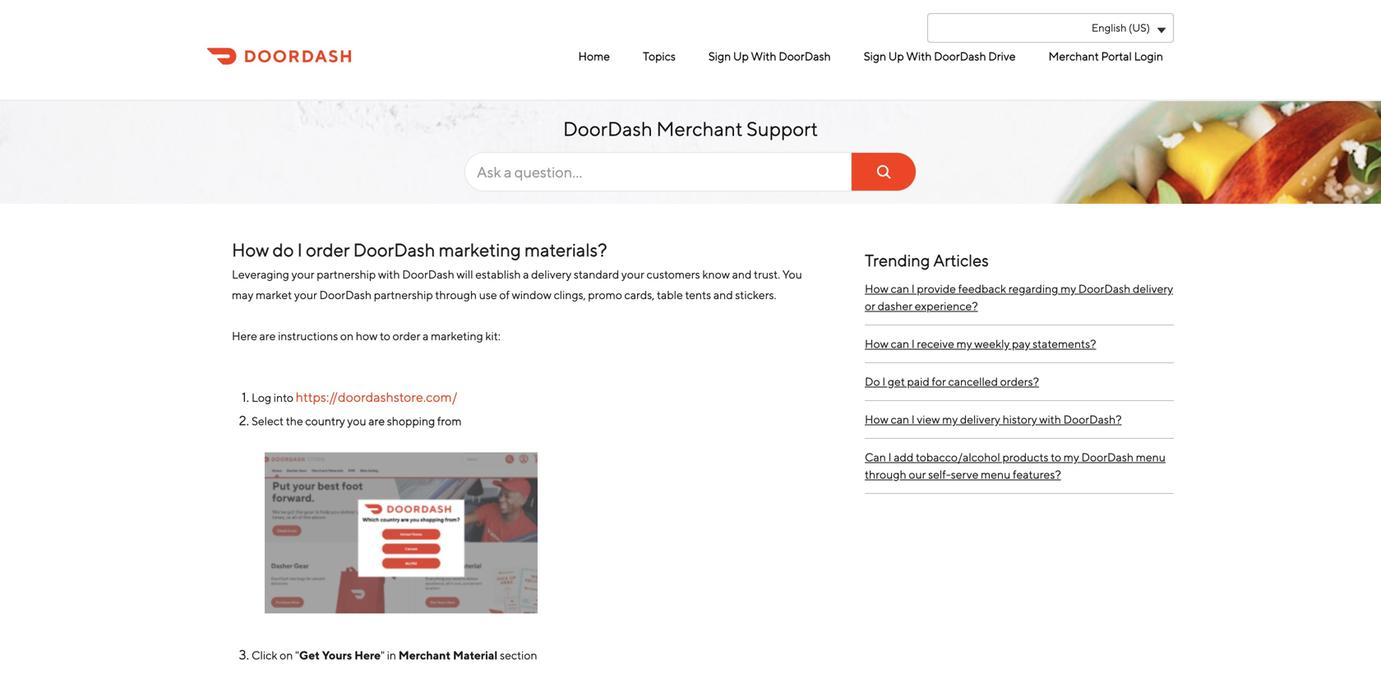 Task type: vqa. For each thing, say whether or not it's contained in the screenshot.
is
no



Task type: describe. For each thing, give the bounding box(es) containing it.
Preferred Language, English (US) button
[[928, 13, 1174, 43]]

can
[[865, 451, 886, 464]]

here are instructions on how to order a marketing kit:
[[232, 329, 503, 343]]

country
[[305, 415, 345, 428]]

how do i order doordash marketing materials?
[[232, 239, 607, 261]]

how can i provide feedback regarding my doordash delivery or dasher experience?
[[865, 282, 1174, 313]]

a for marketing
[[423, 329, 429, 343]]

material
[[453, 649, 498, 662]]

0 horizontal spatial on
[[280, 649, 293, 662]]

products
[[1003, 451, 1049, 464]]

1 vertical spatial and
[[714, 288, 733, 302]]

sign up with doordash
[[709, 49, 831, 63]]

experience?
[[915, 299, 978, 313]]

get
[[888, 375, 905, 389]]

i for order
[[297, 239, 303, 261]]

0 vertical spatial partnership
[[317, 268, 376, 281]]

view
[[917, 413, 940, 426]]

materials?
[[525, 239, 607, 261]]

get
[[299, 649, 320, 662]]

dasher
[[878, 299, 913, 313]]

portal
[[1102, 49, 1132, 63]]

you
[[783, 268, 803, 281]]

establish
[[476, 268, 521, 281]]

select
[[252, 415, 284, 428]]

cards,
[[625, 288, 655, 302]]

my inside "link"
[[957, 337, 972, 351]]

receive
[[917, 337, 955, 351]]

do i get paid for cancelled orders? link
[[865, 363, 1174, 401]]

topics
[[643, 49, 676, 63]]

how can i view my delivery history with doordash?
[[865, 413, 1122, 426]]

self-
[[929, 468, 951, 481]]

market
[[256, 288, 292, 302]]

1 vertical spatial merchant
[[657, 117, 743, 141]]

how for how can i view my delivery history with doordash?
[[865, 413, 889, 426]]

do
[[273, 239, 294, 261]]

1 vertical spatial marketing
[[431, 329, 483, 343]]

0 vertical spatial menu
[[1136, 451, 1166, 464]]

merchant portal login
[[1049, 49, 1164, 63]]

how can i receive my weekly pay statements? link
[[865, 326, 1174, 363]]

feedback
[[959, 282, 1007, 296]]

sign for sign up with doordash drive
[[864, 49, 887, 63]]

0 horizontal spatial here
[[232, 329, 257, 343]]

a for delivery
[[523, 268, 529, 281]]

1 horizontal spatial order
[[393, 329, 421, 343]]

i for view
[[912, 413, 915, 426]]

how can i provide feedback regarding my doordash delivery or dasher experience? link
[[865, 271, 1174, 326]]

history
[[1003, 413, 1037, 426]]

merchant help home image
[[207, 46, 351, 67]]

doordash?
[[1064, 413, 1122, 426]]

can i add tobacco/alcohol products to my doordash menu through our self-serve menu features?
[[865, 451, 1166, 481]]

1 vertical spatial partnership
[[374, 288, 433, 302]]

shopping
[[387, 415, 435, 428]]

statements?
[[1033, 337, 1097, 351]]

into
[[274, 391, 294, 404]]

you
[[347, 415, 366, 428]]

menu containing home
[[461, 43, 1168, 70]]

yours
[[322, 649, 352, 662]]

2 " from the left
[[381, 649, 385, 662]]

topics link
[[639, 43, 680, 70]]

paid
[[907, 375, 930, 389]]

with inside leveraging your partnership with doordash will establish a delivery standard your customers know and trust. you may market your doordash partnership through use of window clings, promo cards, table tents and stickers.
[[378, 268, 400, 281]]

0 vertical spatial order
[[306, 239, 350, 261]]

your up cards,
[[622, 268, 645, 281]]

can for view
[[891, 413, 910, 426]]

leveraging
[[232, 268, 289, 281]]

support
[[747, 117, 818, 141]]

use
[[479, 288, 497, 302]]

section
[[500, 649, 538, 662]]

trending
[[865, 251, 931, 270]]

my inside "can i add tobacco/alcohol products to my doordash menu through our self-serve menu features?"
[[1064, 451, 1080, 464]]

of
[[499, 288, 510, 302]]

add
[[894, 451, 914, 464]]

do
[[865, 375, 880, 389]]

table
[[657, 288, 683, 302]]

english (us)
[[1092, 21, 1150, 34]]

english
[[1092, 21, 1127, 34]]

click on " get yours here " in merchant material section
[[252, 649, 538, 662]]

doordash inside how can i provide feedback regarding my doordash delivery or dasher experience?
[[1079, 282, 1131, 296]]

trust.
[[754, 268, 781, 281]]

kit:
[[486, 329, 501, 343]]

do i get paid for cancelled orders?
[[865, 375, 1039, 389]]

merchant inside menu
[[1049, 49, 1099, 63]]

merchant portal login link
[[1045, 43, 1168, 70]]

pay
[[1012, 337, 1031, 351]]

i for provide
[[912, 282, 915, 296]]

standard
[[574, 268, 619, 281]]

tobacco/alcohol
[[916, 451, 1001, 464]]

sign for sign up with doordash
[[709, 49, 731, 63]]

click
[[252, 649, 277, 662]]

home
[[578, 49, 610, 63]]

features?
[[1013, 468, 1061, 481]]

how for how can i provide feedback regarding my doordash delivery or dasher experience?
[[865, 282, 889, 296]]



Task type: locate. For each thing, give the bounding box(es) containing it.
merchant up ask a question... text field
[[657, 117, 743, 141]]

0 horizontal spatial order
[[306, 239, 350, 261]]

2 vertical spatial merchant
[[399, 649, 451, 662]]

delivery for doordash
[[1133, 282, 1174, 296]]

to for products
[[1051, 451, 1062, 464]]

are right you
[[369, 415, 385, 428]]

how for how do i order doordash marketing materials?
[[232, 239, 269, 261]]

0 vertical spatial merchant
[[1049, 49, 1099, 63]]

from
[[437, 415, 462, 428]]

login
[[1135, 49, 1164, 63]]

1 can from the top
[[891, 282, 910, 296]]

0 vertical spatial and
[[732, 268, 752, 281]]

how can i receive my weekly pay statements?
[[865, 337, 1097, 351]]

2 sign from the left
[[864, 49, 887, 63]]

my down doordash?
[[1064, 451, 1080, 464]]

0 horizontal spatial delivery
[[531, 268, 572, 281]]

0 vertical spatial a
[[523, 268, 529, 281]]

my right regarding
[[1061, 282, 1077, 296]]

here
[[232, 329, 257, 343], [355, 649, 381, 662]]

sign up with doordash link
[[705, 43, 835, 70]]

can left view
[[891, 413, 910, 426]]

1 vertical spatial can
[[891, 337, 910, 351]]

2 horizontal spatial delivery
[[1133, 282, 1174, 296]]

may
[[232, 288, 254, 302]]

to right how
[[380, 329, 391, 343]]

a
[[523, 268, 529, 281], [423, 329, 429, 343]]

window
[[512, 288, 552, 302]]

how
[[356, 329, 378, 343]]

doordash
[[779, 49, 831, 63], [934, 49, 987, 63], [563, 117, 653, 141], [353, 239, 435, 261], [402, 268, 455, 281], [1079, 282, 1131, 296], [320, 288, 372, 302], [1082, 451, 1134, 464]]

1 horizontal spatial are
[[369, 415, 385, 428]]

merchant
[[1049, 49, 1099, 63], [657, 117, 743, 141], [399, 649, 451, 662]]

can i add tobacco/alcohol products to my doordash menu through our self-serve menu features? link
[[865, 439, 1174, 494]]

i inside "link"
[[912, 337, 915, 351]]

order right how
[[393, 329, 421, 343]]

on left how
[[340, 329, 354, 343]]

up
[[733, 49, 749, 63], [889, 49, 904, 63]]

1 horizontal spatial on
[[340, 329, 354, 343]]

3 can from the top
[[891, 413, 910, 426]]

can
[[891, 282, 910, 296], [891, 337, 910, 351], [891, 413, 910, 426]]

up for sign up with doordash
[[733, 49, 749, 63]]

" right click
[[295, 649, 299, 662]]

customers
[[647, 268, 700, 281]]

1 horizontal spatial up
[[889, 49, 904, 63]]

partnership down how do i order doordash marketing materials?
[[374, 288, 433, 302]]

1 horizontal spatial sign
[[864, 49, 887, 63]]

clings,
[[554, 288, 586, 302]]

doordash merchant support
[[563, 117, 818, 141]]

2 up from the left
[[889, 49, 904, 63]]

our
[[909, 468, 926, 481]]

select the country you are shopping from
[[252, 415, 462, 428]]

serve
[[951, 468, 979, 481]]

to for how
[[380, 329, 391, 343]]

menu
[[1136, 451, 1166, 464], [981, 468, 1011, 481]]

trending articles
[[865, 251, 989, 270]]

0 horizontal spatial menu
[[981, 468, 1011, 481]]

1 horizontal spatial to
[[1051, 451, 1062, 464]]

delivery
[[531, 268, 572, 281], [1133, 282, 1174, 296], [960, 413, 1001, 426]]

i inside how can i provide feedback regarding my doordash delivery or dasher experience?
[[912, 282, 915, 296]]

delivery inside leveraging your partnership with doordash will establish a delivery standard your customers know and trust. you may market your doordash partnership through use of window clings, promo cards, table tents and stickers.
[[531, 268, 572, 281]]

partnership
[[317, 268, 376, 281], [374, 288, 433, 302]]

a up window
[[523, 268, 529, 281]]

1 horizontal spatial merchant
[[657, 117, 743, 141]]

how up do
[[865, 337, 889, 351]]

delivery for a
[[531, 268, 572, 281]]

orders?
[[1001, 375, 1039, 389]]

the
[[286, 415, 303, 428]]

home link
[[574, 43, 614, 70]]

weekly
[[975, 337, 1010, 351]]

to inside "can i add tobacco/alcohol products to my doordash menu through our self-serve menu features?"
[[1051, 451, 1062, 464]]

how inside "link"
[[865, 337, 889, 351]]

1 horizontal spatial "
[[381, 649, 385, 662]]

1 horizontal spatial a
[[523, 268, 529, 281]]

order right do
[[306, 239, 350, 261]]

1 vertical spatial order
[[393, 329, 421, 343]]

delivery inside how can i provide feedback regarding my doordash delivery or dasher experience?
[[1133, 282, 1174, 296]]

to
[[380, 329, 391, 343], [1051, 451, 1062, 464]]

log
[[252, 391, 271, 404]]

or
[[865, 299, 876, 313]]

through down will
[[435, 288, 477, 302]]

my left weekly
[[957, 337, 972, 351]]

i for receive
[[912, 337, 915, 351]]

0 horizontal spatial through
[[435, 288, 477, 302]]

regarding
[[1009, 282, 1059, 296]]

to up features?
[[1051, 451, 1062, 464]]

2 can from the top
[[891, 337, 910, 351]]

0 horizontal spatial are
[[259, 329, 276, 343]]

0 vertical spatial on
[[340, 329, 354, 343]]

0 vertical spatial here
[[232, 329, 257, 343]]

0 vertical spatial delivery
[[531, 268, 572, 281]]

provide
[[917, 282, 956, 296]]

how for how can i receive my weekly pay statements?
[[865, 337, 889, 351]]

0 horizontal spatial up
[[733, 49, 749, 63]]

on right click
[[280, 649, 293, 662]]

2 vertical spatial delivery
[[960, 413, 1001, 426]]

can left the receive
[[891, 337, 910, 351]]

cancelled
[[949, 375, 998, 389]]

0 vertical spatial to
[[380, 329, 391, 343]]

are left instructions
[[259, 329, 276, 343]]

https://doordashstore.com/
[[296, 389, 458, 405]]

(us)
[[1129, 21, 1150, 34]]

merchant down preferred language, english (us) button
[[1049, 49, 1099, 63]]

with
[[751, 49, 777, 63], [907, 49, 932, 63], [378, 268, 400, 281], [1040, 413, 1062, 426]]

merchant right in
[[399, 649, 451, 662]]

promo
[[588, 288, 622, 302]]

marketing left the kit:
[[431, 329, 483, 343]]

1 up from the left
[[733, 49, 749, 63]]

your right market
[[294, 288, 317, 302]]

through down can
[[865, 468, 907, 481]]

0 horizontal spatial sign
[[709, 49, 731, 63]]

for
[[932, 375, 946, 389]]

0 vertical spatial through
[[435, 288, 477, 302]]

1 horizontal spatial through
[[865, 468, 907, 481]]

my inside how can i provide feedback regarding my doordash delivery or dasher experience?
[[1061, 282, 1077, 296]]

my right view
[[943, 413, 958, 426]]

1 vertical spatial on
[[280, 649, 293, 662]]

0 vertical spatial are
[[259, 329, 276, 343]]

0 horizontal spatial a
[[423, 329, 429, 343]]

can inside "link"
[[891, 337, 910, 351]]

your
[[292, 268, 315, 281], [622, 268, 645, 281], [294, 288, 317, 302]]

1 horizontal spatial delivery
[[960, 413, 1001, 426]]

1 vertical spatial are
[[369, 415, 385, 428]]

marketing up will
[[439, 239, 521, 261]]

a inside leveraging your partnership with doordash will establish a delivery standard your customers know and trust. you may market your doordash partnership through use of window clings, promo cards, table tents and stickers.
[[523, 268, 529, 281]]

marketing
[[439, 239, 521, 261], [431, 329, 483, 343]]

log into https://doordashstore.com/
[[252, 389, 458, 405]]

1 horizontal spatial menu
[[1136, 451, 1166, 464]]

instructions
[[278, 329, 338, 343]]

1 sign from the left
[[709, 49, 731, 63]]

0 vertical spatial can
[[891, 282, 910, 296]]

1 vertical spatial through
[[865, 468, 907, 481]]

how can i view my delivery history with doordash? link
[[865, 401, 1174, 439]]

will
[[457, 268, 473, 281]]

drive
[[989, 49, 1016, 63]]

through inside leveraging your partnership with doordash will establish a delivery standard your customers know and trust. you may market your doordash partnership through use of window clings, promo cards, table tents and stickers.
[[435, 288, 477, 302]]

0 horizontal spatial merchant
[[399, 649, 451, 662]]

and up stickers. at the right top of page
[[732, 268, 752, 281]]

0 vertical spatial marketing
[[439, 239, 521, 261]]

https://doordashstore.com/ link
[[296, 389, 458, 405]]

and down know
[[714, 288, 733, 302]]

up for sign up with doordash drive
[[889, 49, 904, 63]]

a right how
[[423, 329, 429, 343]]

articles
[[934, 251, 989, 270]]

sign up with doordash drive
[[864, 49, 1016, 63]]

how up leveraging
[[232, 239, 269, 261]]

here left in
[[355, 649, 381, 662]]

partnership up how
[[317, 268, 376, 281]]

i inside "can i add tobacco/alcohol products to my doordash menu through our self-serve menu features?"
[[889, 451, 892, 464]]

can for provide
[[891, 282, 910, 296]]

1 vertical spatial a
[[423, 329, 429, 343]]

1 vertical spatial to
[[1051, 451, 1062, 464]]

your down do
[[292, 268, 315, 281]]

1 vertical spatial menu
[[981, 468, 1011, 481]]

leveraging your partnership with doordash will establish a delivery standard your customers know and trust. you may market your doordash partnership through use of window clings, promo cards, table tents and stickers.
[[232, 268, 803, 302]]

menu
[[461, 43, 1168, 70]]

sign
[[709, 49, 731, 63], [864, 49, 887, 63]]

can for receive
[[891, 337, 910, 351]]

how
[[232, 239, 269, 261], [865, 282, 889, 296], [865, 337, 889, 351], [865, 413, 889, 426]]

can inside how can i provide feedback regarding my doordash delivery or dasher experience?
[[891, 282, 910, 296]]

1 vertical spatial here
[[355, 649, 381, 662]]

1 vertical spatial delivery
[[1133, 282, 1174, 296]]

"
[[295, 649, 299, 662], [381, 649, 385, 662]]

i
[[297, 239, 303, 261], [912, 282, 915, 296], [912, 337, 915, 351], [883, 375, 886, 389], [912, 413, 915, 426], [889, 451, 892, 464]]

0 horizontal spatial to
[[380, 329, 391, 343]]

1 horizontal spatial here
[[355, 649, 381, 662]]

0 horizontal spatial "
[[295, 649, 299, 662]]

1 " from the left
[[295, 649, 299, 662]]

tents
[[685, 288, 711, 302]]

how up can
[[865, 413, 889, 426]]

sign up with doordash drive link
[[860, 43, 1020, 70]]

know
[[703, 268, 730, 281]]

Ask a question... text field
[[465, 152, 917, 192]]

2 horizontal spatial merchant
[[1049, 49, 1099, 63]]

how inside how can i provide feedback regarding my doordash delivery or dasher experience?
[[865, 282, 889, 296]]

through inside "can i add tobacco/alcohol products to my doordash menu through our self-serve menu features?"
[[865, 468, 907, 481]]

" left in
[[381, 649, 385, 662]]

and
[[732, 268, 752, 281], [714, 288, 733, 302]]

2 vertical spatial can
[[891, 413, 910, 426]]

how up or
[[865, 282, 889, 296]]

here down "may"
[[232, 329, 257, 343]]

stickers.
[[735, 288, 777, 302]]

can up dasher
[[891, 282, 910, 296]]

doordash inside "can i add tobacco/alcohol products to my doordash menu through our self-serve menu features?"
[[1082, 451, 1134, 464]]

in
[[387, 649, 396, 662]]



